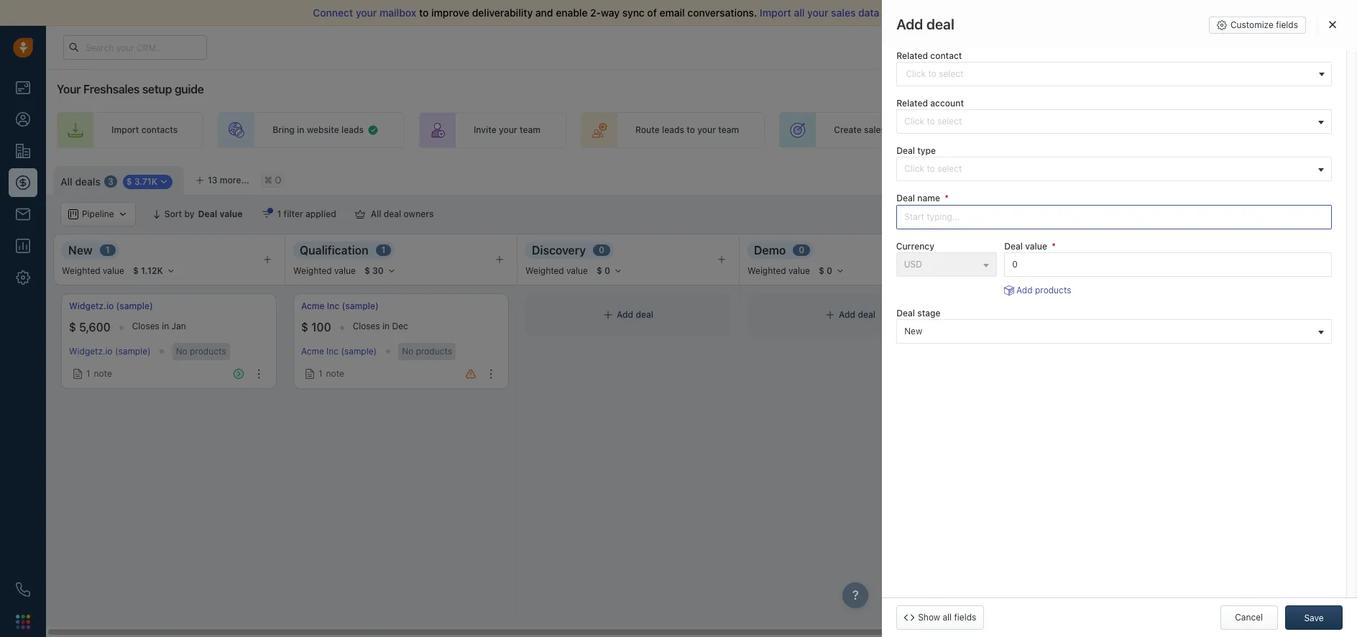 Task type: describe. For each thing, give the bounding box(es) containing it.
0 vertical spatial import
[[760, 6, 792, 19]]

add deal dialog
[[882, 0, 1358, 637]]

3,200
[[988, 321, 1019, 334]]

click to select for type
[[905, 164, 962, 174]]

close image
[[1329, 20, 1337, 29]]

1 widgetz.io (sample) link from the top
[[69, 300, 153, 312]]

$ 100
[[301, 321, 331, 334]]

0 vertical spatial and
[[536, 6, 553, 19]]

freshworks switcher image
[[16, 615, 30, 629]]

all deal owners button
[[346, 202, 443, 226]]

won
[[1209, 243, 1233, 256]]

contact
[[931, 50, 962, 61]]

set up your sales pipeline
[[1023, 125, 1130, 135]]

don't
[[916, 6, 941, 19]]

email
[[660, 6, 685, 19]]

2 widgetz.io from the top
[[69, 346, 113, 357]]

⌘
[[264, 175, 272, 186]]

connect your mailbox to improve deliverability and enable 2-way sync of email conversations. import all your sales data so you don't have to start from scratch.
[[313, 6, 1070, 19]]

2 horizontal spatial sales
[[1074, 125, 1095, 135]]

0 horizontal spatial all
[[794, 6, 805, 19]]

related for related contact
[[897, 50, 928, 61]]

container_wx8msf4aqz5i3rn1 image inside 1 filter applied button
[[261, 209, 271, 219]]

setup
[[142, 83, 172, 96]]

demo
[[754, 243, 786, 256]]

quotas and forecasting
[[1165, 209, 1264, 220]]

up
[[1040, 125, 1050, 135]]

techcave (sample) link
[[978, 300, 1056, 312]]

container_wx8msf4aqz5i3rn1 image inside bring in website leads link
[[367, 124, 379, 136]]

1 vertical spatial and
[[1197, 209, 1213, 220]]

100
[[311, 321, 331, 334]]

techcave
[[978, 301, 1017, 311]]

⌘ o
[[264, 175, 281, 186]]

invite your team link
[[419, 112, 567, 148]]

5,600
[[79, 321, 111, 334]]

deal for deal name *
[[897, 193, 915, 204]]

contacts
[[141, 125, 178, 135]]

1 note for 5,600
[[86, 368, 112, 379]]

deals for all
[[75, 175, 101, 187]]

select for deal type
[[938, 164, 962, 174]]

start
[[981, 6, 1003, 19]]

13 more...
[[208, 175, 249, 186]]

to left start
[[969, 6, 978, 19]]

invite your team
[[474, 125, 541, 135]]

your freshsales setup guide
[[57, 83, 204, 96]]

all deals link
[[60, 174, 101, 189]]

deal for deal value *
[[1005, 241, 1023, 251]]

all deals 3
[[60, 175, 113, 187]]

to right "route"
[[687, 125, 695, 135]]

pipeline
[[1097, 125, 1130, 135]]

your trial ends in 21 days
[[964, 42, 1059, 51]]

related for related account
[[897, 98, 928, 109]]

import deals
[[1196, 173, 1248, 183]]

freshsales
[[83, 83, 140, 96]]

products for $ 100
[[416, 346, 452, 357]]

new inside button
[[905, 326, 923, 336]]

bring in website leads
[[273, 125, 364, 135]]

create sales sequence link
[[780, 112, 954, 148]]

1 horizontal spatial sales
[[864, 125, 886, 135]]

in for $ 3,200
[[1071, 321, 1078, 331]]

closes in 6 days
[[1041, 321, 1107, 331]]

explore plans link
[[1078, 38, 1150, 56]]

add deal
[[897, 16, 955, 32]]

container_wx8msf4aqz5i3rn1 image for 1
[[305, 369, 315, 379]]

$ 5,600
[[69, 321, 111, 334]]

deliverability
[[472, 6, 533, 19]]

negotiation
[[976, 243, 1040, 256]]

(sample) down closes in dec on the left bottom of page
[[341, 346, 377, 357]]

add inside 'add deal' link
[[1225, 125, 1242, 135]]

2 widgetz.io (sample) from the top
[[69, 346, 151, 357]]

6
[[1080, 321, 1086, 331]]

to down the 'related account'
[[927, 116, 935, 127]]

closes in jan
[[132, 321, 186, 331]]

your right "route"
[[698, 125, 716, 135]]

customize fields button
[[1209, 17, 1306, 34]]

new button
[[897, 319, 1332, 344]]

1 down 100
[[319, 368, 323, 379]]

create
[[834, 125, 862, 135]]

add inside add deal button
[[1307, 173, 1323, 183]]

2 leads from the left
[[662, 125, 684, 135]]

add products
[[1017, 285, 1072, 295]]

add deal button
[[1287, 166, 1350, 191]]

1 widgetz.io from the top
[[69, 301, 114, 311]]

set up your sales pipeline link
[[969, 112, 1156, 148]]

currency
[[897, 241, 935, 251]]

1 down all deal owners button
[[381, 245, 386, 256]]

import contacts link
[[57, 112, 204, 148]]

no for $ 5,600
[[176, 346, 187, 357]]

settings
[[1128, 173, 1162, 183]]

guide
[[175, 83, 204, 96]]

send email image
[[1215, 41, 1225, 53]]

closes for 100
[[353, 321, 380, 331]]

ends
[[1001, 42, 1019, 51]]

in right bring
[[297, 125, 304, 135]]

1 note for 100
[[319, 368, 344, 379]]

1 horizontal spatial days
[[1088, 321, 1107, 331]]

save
[[1305, 613, 1324, 623]]

import for import deals
[[1196, 173, 1224, 183]]

phone image
[[16, 582, 30, 597]]

cancel button
[[1221, 605, 1278, 630]]

quotas and forecasting link
[[1151, 202, 1278, 226]]

1 right the value
[[1053, 245, 1057, 256]]

products for $ 5,600
[[190, 346, 226, 357]]

1 acme from the top
[[301, 301, 325, 311]]

0 horizontal spatial sales
[[831, 6, 856, 19]]

in for $ 100
[[383, 321, 390, 331]]

13
[[208, 175, 218, 186]]

quotas
[[1165, 209, 1195, 220]]

import for import contacts
[[111, 125, 139, 135]]

enable
[[556, 6, 588, 19]]

stage
[[918, 308, 941, 318]]

plans
[[1119, 41, 1142, 52]]

closes for 3,200
[[1041, 321, 1068, 331]]

o
[[275, 175, 281, 186]]

click for deal
[[905, 164, 925, 174]]

deal for deal type
[[897, 145, 915, 156]]

3
[[108, 176, 113, 187]]

of
[[647, 6, 657, 19]]

1 down $ 5,600
[[86, 368, 90, 379]]

sync
[[623, 6, 645, 19]]

note for $ 5,600
[[94, 368, 112, 379]]

container_wx8msf4aqz5i3rn1 image inside all deal owners button
[[355, 209, 365, 219]]

2 team from the left
[[718, 125, 739, 135]]

0 horizontal spatial days
[[1041, 42, 1059, 51]]

way
[[601, 6, 620, 19]]

discovery
[[532, 243, 586, 256]]

1 inc from the top
[[327, 301, 340, 311]]

select for related account
[[938, 116, 962, 127]]

add
[[897, 16, 923, 32]]

jan
[[172, 321, 186, 331]]

scratch.
[[1031, 6, 1070, 19]]

(sample) down add products 'link'
[[1019, 301, 1056, 311]]

create sales sequence
[[834, 125, 929, 135]]



Task type: vqa. For each thing, say whether or not it's contained in the screenshot.
top Widgetz.io (sample)
yes



Task type: locate. For each thing, give the bounding box(es) containing it.
0 vertical spatial acme inc (sample) link
[[301, 300, 379, 312]]

bring
[[273, 125, 295, 135]]

1 vertical spatial acme
[[301, 346, 324, 357]]

new down "all deals" link
[[68, 243, 93, 256]]

to
[[419, 6, 429, 19], [969, 6, 978, 19], [927, 116, 935, 127], [687, 125, 695, 135], [927, 164, 935, 174]]

1 vertical spatial widgetz.io (sample)
[[69, 346, 151, 357]]

phone element
[[9, 575, 37, 604]]

your right up
[[1053, 125, 1071, 135]]

leads
[[341, 125, 364, 135], [662, 125, 684, 135]]

2 horizontal spatial closes
[[1041, 321, 1068, 331]]

days right 6
[[1088, 321, 1107, 331]]

1 vertical spatial widgetz.io (sample) link
[[69, 346, 151, 357]]

acme inc (sample) link down 100
[[301, 346, 377, 357]]

1 left filter
[[277, 209, 281, 219]]

no products down dec
[[402, 346, 452, 357]]

0 horizontal spatial no
[[176, 346, 187, 357]]

show
[[918, 612, 941, 623]]

0 horizontal spatial import
[[111, 125, 139, 135]]

new down deal stage
[[905, 326, 923, 336]]

to right the mailbox
[[419, 6, 429, 19]]

click to select button
[[897, 109, 1332, 134], [897, 157, 1332, 181]]

fields right the show
[[955, 612, 977, 623]]

2 select from the top
[[938, 164, 962, 174]]

acme down $ 100
[[301, 346, 324, 357]]

connect
[[313, 6, 353, 19]]

add deal link
[[1170, 112, 1288, 148]]

0 vertical spatial acme inc (sample)
[[301, 301, 379, 311]]

widgetz.io (sample) link up 5,600
[[69, 300, 153, 312]]

in left dec
[[383, 321, 390, 331]]

and left enable
[[536, 6, 553, 19]]

add inside add products 'link'
[[1017, 285, 1033, 295]]

acme inc (sample) up 100
[[301, 301, 379, 311]]

select down account
[[938, 116, 962, 127]]

widgetz.io down $ 5,600
[[69, 346, 113, 357]]

have
[[944, 6, 966, 19]]

0 vertical spatial new
[[68, 243, 93, 256]]

1 horizontal spatial 1 note
[[319, 368, 344, 379]]

deal left the value
[[1005, 241, 1023, 251]]

0 vertical spatial inc
[[327, 301, 340, 311]]

0 vertical spatial related
[[897, 50, 928, 61]]

deal left the name at right top
[[897, 193, 915, 204]]

in left jan
[[162, 321, 169, 331]]

leads right "route"
[[662, 125, 684, 135]]

click to select down the 'related account'
[[905, 116, 962, 127]]

2 no from the left
[[402, 346, 414, 357]]

your left trial
[[964, 42, 982, 51]]

1 down 3
[[105, 245, 110, 256]]

2 vertical spatial import
[[1196, 173, 1224, 183]]

2 click to select from the top
[[905, 164, 962, 174]]

related up sequence
[[897, 98, 928, 109]]

1 note down 100
[[319, 368, 344, 379]]

techcave (sample)
[[978, 301, 1056, 311]]

your
[[964, 42, 982, 51], [57, 83, 81, 96]]

deals
[[1226, 173, 1248, 183], [75, 175, 101, 187]]

what's new image
[[1253, 43, 1263, 53]]

3 closes from the left
[[1041, 321, 1068, 331]]

all deal owners
[[371, 209, 434, 219]]

fields inside button
[[1276, 19, 1299, 30]]

0 horizontal spatial new
[[68, 243, 93, 256]]

0 right 'won'
[[1246, 245, 1252, 256]]

import contacts
[[111, 125, 178, 135]]

click to select
[[905, 116, 962, 127], [905, 164, 962, 174]]

2 horizontal spatial 0
[[1246, 245, 1252, 256]]

from
[[1006, 6, 1028, 19]]

1 vertical spatial days
[[1088, 321, 1107, 331]]

2 acme inc (sample) from the top
[[301, 346, 377, 357]]

in left '21'
[[1021, 42, 1028, 51]]

account
[[931, 98, 964, 109]]

1 0 from the left
[[599, 245, 605, 256]]

all left owners
[[371, 209, 381, 219]]

widgetz.io (sample) link down 5,600
[[69, 346, 151, 357]]

0 horizontal spatial products
[[190, 346, 226, 357]]

2 inc from the top
[[327, 346, 339, 357]]

usd
[[905, 259, 923, 269]]

0 horizontal spatial closes
[[132, 321, 160, 331]]

0 horizontal spatial 0
[[599, 245, 605, 256]]

1 widgetz.io (sample) from the top
[[69, 301, 153, 311]]

1 closes from the left
[[132, 321, 160, 331]]

1 acme inc (sample) from the top
[[301, 301, 379, 311]]

deal
[[897, 145, 915, 156], [897, 193, 915, 204], [1005, 241, 1023, 251], [897, 308, 915, 318]]

1 vertical spatial inc
[[327, 346, 339, 357]]

0 horizontal spatial fields
[[955, 612, 977, 623]]

name
[[918, 193, 940, 204]]

13 more... button
[[188, 170, 257, 191]]

conversations.
[[688, 6, 757, 19]]

0 vertical spatial all
[[794, 6, 805, 19]]

all for deal
[[371, 209, 381, 219]]

closes
[[132, 321, 160, 331], [353, 321, 380, 331], [1041, 321, 1068, 331]]

set
[[1023, 125, 1037, 135]]

sales left the pipeline
[[1074, 125, 1095, 135]]

0 horizontal spatial note
[[94, 368, 112, 379]]

related account
[[897, 98, 964, 109]]

1 vertical spatial widgetz.io
[[69, 346, 113, 357]]

1 note from the left
[[94, 368, 112, 379]]

deal left stage
[[897, 308, 915, 318]]

2 related from the top
[[897, 98, 928, 109]]

* right the name at right top
[[945, 193, 949, 204]]

deal down sequence
[[897, 145, 915, 156]]

Enter value number field
[[1005, 252, 1332, 277]]

click down deal type
[[905, 164, 925, 174]]

import up "quotas and forecasting"
[[1196, 173, 1224, 183]]

invite
[[474, 125, 497, 135]]

0 horizontal spatial no products
[[176, 346, 226, 357]]

deal type
[[897, 145, 936, 156]]

no products down jan
[[176, 346, 226, 357]]

1 horizontal spatial closes
[[353, 321, 380, 331]]

customize
[[1231, 19, 1274, 30]]

1 no products from the left
[[176, 346, 226, 357]]

import right the "conversations."
[[760, 6, 792, 19]]

Click to select search field
[[897, 62, 1332, 86]]

0 vertical spatial days
[[1041, 42, 1059, 51]]

1 vertical spatial fields
[[955, 612, 977, 623]]

widgetz.io up $ 5,600
[[69, 301, 114, 311]]

container_wx8msf4aqz5i3rn1 image inside quotas and forecasting link
[[1151, 209, 1161, 219]]

customize fields
[[1231, 19, 1299, 30]]

Search field
[[1280, 202, 1352, 226]]

value
[[1026, 241, 1048, 251]]

inc down 100
[[327, 346, 339, 357]]

no products
[[176, 346, 226, 357], [402, 346, 452, 357]]

deals up forecasting
[[1226, 173, 1248, 183]]

0 for discovery
[[599, 245, 605, 256]]

select up the name at right top
[[938, 164, 962, 174]]

click to select for account
[[905, 116, 962, 127]]

container_wx8msf4aqz5i3rn1 image inside the settings popup button
[[1114, 173, 1124, 183]]

1 vertical spatial related
[[897, 98, 928, 109]]

1 vertical spatial new
[[905, 326, 923, 336]]

$ left the 3,200
[[978, 321, 985, 334]]

deals for import
[[1226, 173, 1248, 183]]

click to select button down the pipeline
[[897, 157, 1332, 181]]

Start typing... text field
[[897, 205, 1332, 229]]

1 no from the left
[[176, 346, 187, 357]]

cancel
[[1235, 612, 1263, 623]]

and
[[536, 6, 553, 19], [1197, 209, 1213, 220]]

fields inside "button"
[[955, 612, 977, 623]]

leads right website
[[341, 125, 364, 135]]

filter
[[284, 209, 303, 219]]

1 vertical spatial click
[[905, 164, 925, 174]]

container_wx8msf4aqz5i3rn1 image
[[367, 124, 379, 136], [1151, 209, 1161, 219], [825, 310, 836, 320], [1280, 310, 1290, 320], [73, 369, 83, 379]]

your left the freshsales
[[57, 83, 81, 96]]

products inside 'link'
[[1036, 285, 1072, 295]]

route leads to your team
[[636, 125, 739, 135]]

all right the show
[[943, 612, 952, 623]]

acme up $ 100
[[301, 301, 325, 311]]

1 horizontal spatial all
[[943, 612, 952, 623]]

your left the mailbox
[[356, 6, 377, 19]]

2 click to select button from the top
[[897, 157, 1332, 181]]

1 inside 1 filter applied button
[[277, 209, 281, 219]]

1 select from the top
[[938, 116, 962, 127]]

explore plans
[[1086, 41, 1142, 52]]

products
[[1036, 285, 1072, 295], [190, 346, 226, 357], [416, 346, 452, 357]]

1 horizontal spatial 0
[[799, 245, 805, 256]]

1 horizontal spatial no
[[402, 346, 414, 357]]

0 vertical spatial select
[[938, 116, 962, 127]]

click to select button for related account
[[897, 109, 1332, 134]]

import inside 'link'
[[111, 125, 139, 135]]

so
[[882, 6, 894, 19]]

1 horizontal spatial fields
[[1276, 19, 1299, 30]]

1 1 note from the left
[[86, 368, 112, 379]]

team
[[520, 125, 541, 135], [718, 125, 739, 135]]

2 click from the top
[[905, 164, 925, 174]]

select
[[938, 116, 962, 127], [938, 164, 962, 174]]

days right '21'
[[1041, 42, 1059, 51]]

2 acme inc (sample) link from the top
[[301, 346, 377, 357]]

0 for demo
[[799, 245, 805, 256]]

0 horizontal spatial and
[[536, 6, 553, 19]]

1 acme inc (sample) link from the top
[[301, 300, 379, 312]]

0 vertical spatial click to select button
[[897, 109, 1332, 134]]

all inside button
[[371, 209, 381, 219]]

note down 5,600
[[94, 368, 112, 379]]

route leads to your team link
[[581, 112, 765, 148]]

* right the value
[[1052, 241, 1056, 251]]

add deal inside button
[[1307, 173, 1343, 183]]

forecasting
[[1215, 209, 1264, 220]]

0 vertical spatial *
[[945, 193, 949, 204]]

sales left data
[[831, 6, 856, 19]]

0 horizontal spatial leads
[[341, 125, 364, 135]]

click
[[905, 116, 925, 127], [905, 164, 925, 174]]

all left data
[[794, 6, 805, 19]]

container_wx8msf4aqz5i3rn1 image for settings
[[1114, 173, 1124, 183]]

0 horizontal spatial all
[[60, 175, 72, 187]]

1 $ from the left
[[69, 321, 76, 334]]

0 vertical spatial widgetz.io (sample) link
[[69, 300, 153, 312]]

data
[[859, 6, 880, 19]]

0 horizontal spatial deals
[[75, 175, 101, 187]]

import left contacts
[[111, 125, 139, 135]]

$ for $ 5,600
[[69, 321, 76, 334]]

no products for $ 5,600
[[176, 346, 226, 357]]

1 note down 5,600
[[86, 368, 112, 379]]

closes left 6
[[1041, 321, 1068, 331]]

0 vertical spatial your
[[964, 42, 982, 51]]

1
[[277, 209, 281, 219], [105, 245, 110, 256], [381, 245, 386, 256], [1053, 245, 1057, 256], [86, 368, 90, 379], [319, 368, 323, 379]]

container_wx8msf4aqz5i3rn1 image for add deal
[[603, 310, 613, 320]]

(sample)
[[116, 301, 153, 311], [342, 301, 379, 311], [1019, 301, 1056, 311], [115, 346, 151, 357], [341, 346, 377, 357]]

no down dec
[[402, 346, 414, 357]]

1 horizontal spatial deals
[[1226, 173, 1248, 183]]

no products for $ 100
[[402, 346, 452, 357]]

no for $ 100
[[402, 346, 414, 357]]

(sample) up closes in dec on the left bottom of page
[[342, 301, 379, 311]]

1 horizontal spatial all
[[371, 209, 381, 219]]

1 filter applied button
[[252, 202, 346, 226]]

improve
[[431, 6, 470, 19]]

all left 3
[[60, 175, 72, 187]]

deal
[[1244, 125, 1262, 135], [1326, 173, 1343, 183], [384, 209, 401, 219], [636, 309, 654, 320], [858, 309, 876, 320], [1313, 309, 1330, 320]]

1 horizontal spatial no products
[[402, 346, 452, 357]]

deals left 3
[[75, 175, 101, 187]]

0 right discovery
[[599, 245, 605, 256]]

your for your freshsales setup guide
[[57, 83, 81, 96]]

1 horizontal spatial leads
[[662, 125, 684, 135]]

1 horizontal spatial note
[[326, 368, 344, 379]]

closes left jan
[[132, 321, 160, 331]]

closes left dec
[[353, 321, 380, 331]]

owners
[[404, 209, 434, 219]]

1 horizontal spatial *
[[1052, 241, 1056, 251]]

0 horizontal spatial your
[[57, 83, 81, 96]]

2 $ from the left
[[301, 321, 308, 334]]

note down 100
[[326, 368, 344, 379]]

0 vertical spatial all
[[60, 175, 72, 187]]

1 horizontal spatial products
[[416, 346, 452, 357]]

0 vertical spatial widgetz.io
[[69, 301, 114, 311]]

2 closes from the left
[[353, 321, 380, 331]]

in
[[1021, 42, 1028, 51], [297, 125, 304, 135], [162, 321, 169, 331], [383, 321, 390, 331], [1071, 321, 1078, 331]]

usd button
[[897, 252, 997, 277]]

2 note from the left
[[326, 368, 344, 379]]

widgetz.io (sample) up 5,600
[[69, 301, 153, 311]]

3 0 from the left
[[1246, 245, 1252, 256]]

related
[[897, 50, 928, 61], [897, 98, 928, 109]]

note
[[94, 368, 112, 379], [326, 368, 344, 379]]

all for deals
[[60, 175, 72, 187]]

1 filter applied
[[277, 209, 336, 219]]

no down jan
[[176, 346, 187, 357]]

click down the 'related account'
[[905, 116, 925, 127]]

to down type
[[927, 164, 935, 174]]

2 0 from the left
[[799, 245, 805, 256]]

click to select button for deal type
[[897, 157, 1332, 181]]

bring in website leads link
[[218, 112, 405, 148]]

closes for 5,600
[[132, 321, 160, 331]]

$
[[69, 321, 76, 334], [301, 321, 308, 334], [978, 321, 985, 334]]

0
[[599, 245, 605, 256], [799, 245, 805, 256], [1246, 245, 1252, 256]]

0 vertical spatial widgetz.io (sample)
[[69, 301, 153, 311]]

$ for $ 100
[[301, 321, 308, 334]]

2 1 note from the left
[[319, 368, 344, 379]]

1 vertical spatial click to select button
[[897, 157, 1332, 181]]

import deals group
[[1177, 166, 1280, 191]]

1 leads from the left
[[341, 125, 364, 135]]

your right invite
[[499, 125, 517, 135]]

save button
[[1286, 605, 1343, 630]]

0 horizontal spatial 1 note
[[86, 368, 112, 379]]

0 vertical spatial fields
[[1276, 19, 1299, 30]]

acme inc (sample) down 100
[[301, 346, 377, 357]]

your for your trial ends in 21 days
[[964, 42, 982, 51]]

sales right create
[[864, 125, 886, 135]]

2 horizontal spatial import
[[1196, 173, 1224, 183]]

container_wx8msf4aqz5i3rn1 image
[[1114, 173, 1124, 183], [261, 209, 271, 219], [355, 209, 365, 219], [603, 310, 613, 320], [305, 369, 315, 379]]

your left data
[[808, 6, 829, 19]]

deal stage
[[897, 308, 941, 318]]

deals inside button
[[1226, 173, 1248, 183]]

import
[[760, 6, 792, 19], [111, 125, 139, 135], [1196, 173, 1224, 183]]

1 horizontal spatial import
[[760, 6, 792, 19]]

1 horizontal spatial your
[[964, 42, 982, 51]]

fields right customize
[[1276, 19, 1299, 30]]

2 horizontal spatial $
[[978, 321, 985, 334]]

note for $ 100
[[326, 368, 344, 379]]

1 click to select button from the top
[[897, 109, 1332, 134]]

click for related
[[905, 116, 925, 127]]

2 horizontal spatial products
[[1036, 285, 1072, 295]]

1 vertical spatial acme inc (sample) link
[[301, 346, 377, 357]]

(sample) up closes in jan
[[116, 301, 153, 311]]

closes in dec
[[353, 321, 408, 331]]

Search your CRM... text field
[[63, 35, 207, 60]]

1 related from the top
[[897, 50, 928, 61]]

(sample) down closes in jan
[[115, 346, 151, 357]]

related down add
[[897, 50, 928, 61]]

deal for deal stage
[[897, 308, 915, 318]]

0 vertical spatial click to select
[[905, 116, 962, 127]]

widgetz.io (sample)
[[69, 301, 153, 311], [69, 346, 151, 357]]

* for deal name *
[[945, 193, 949, 204]]

applied
[[306, 209, 336, 219]]

and right 'quotas'
[[1197, 209, 1213, 220]]

1 vertical spatial your
[[57, 83, 81, 96]]

in left 6
[[1071, 321, 1078, 331]]

dec
[[392, 321, 408, 331]]

mailbox
[[380, 6, 417, 19]]

1 click from the top
[[905, 116, 925, 127]]

1 horizontal spatial new
[[905, 326, 923, 336]]

2 no products from the left
[[402, 346, 452, 357]]

1 team from the left
[[520, 125, 541, 135]]

0 for won
[[1246, 245, 1252, 256]]

0 horizontal spatial *
[[945, 193, 949, 204]]

0 vertical spatial acme
[[301, 301, 325, 311]]

0 right demo
[[799, 245, 805, 256]]

* for deal value *
[[1052, 241, 1056, 251]]

$ left 5,600
[[69, 321, 76, 334]]

inc up 100
[[327, 301, 340, 311]]

0 horizontal spatial $
[[69, 321, 76, 334]]

acme inc (sample) link up 100
[[301, 300, 379, 312]]

1 vertical spatial acme inc (sample)
[[301, 346, 377, 357]]

0 horizontal spatial team
[[520, 125, 541, 135]]

1 vertical spatial *
[[1052, 241, 1056, 251]]

1 vertical spatial click to select
[[905, 164, 962, 174]]

0 vertical spatial click
[[905, 116, 925, 127]]

1 vertical spatial import
[[111, 125, 139, 135]]

connect your mailbox link
[[313, 6, 419, 19]]

1 vertical spatial all
[[371, 209, 381, 219]]

$ left 100
[[301, 321, 308, 334]]

1 click to select from the top
[[905, 116, 962, 127]]

deal
[[927, 16, 955, 32]]

1 horizontal spatial and
[[1197, 209, 1213, 220]]

1 horizontal spatial $
[[301, 321, 308, 334]]

2 acme from the top
[[301, 346, 324, 357]]

import inside button
[[1196, 173, 1224, 183]]

1 vertical spatial select
[[938, 164, 962, 174]]

1 horizontal spatial team
[[718, 125, 739, 135]]

sequence
[[888, 125, 929, 135]]

click to select down type
[[905, 164, 962, 174]]

in for $ 5,600
[[162, 321, 169, 331]]

widgetz.io (sample) down 5,600
[[69, 346, 151, 357]]

new
[[68, 243, 93, 256], [905, 326, 923, 336]]

deal name *
[[897, 193, 949, 204]]

sales
[[831, 6, 856, 19], [864, 125, 886, 135], [1074, 125, 1095, 135]]

$ for $ 3,200
[[978, 321, 985, 334]]

1 vertical spatial all
[[943, 612, 952, 623]]

all inside "button"
[[943, 612, 952, 623]]

2 widgetz.io (sample) link from the top
[[69, 346, 151, 357]]

click to select button down "click to select" search box
[[897, 109, 1332, 134]]

3 $ from the left
[[978, 321, 985, 334]]



